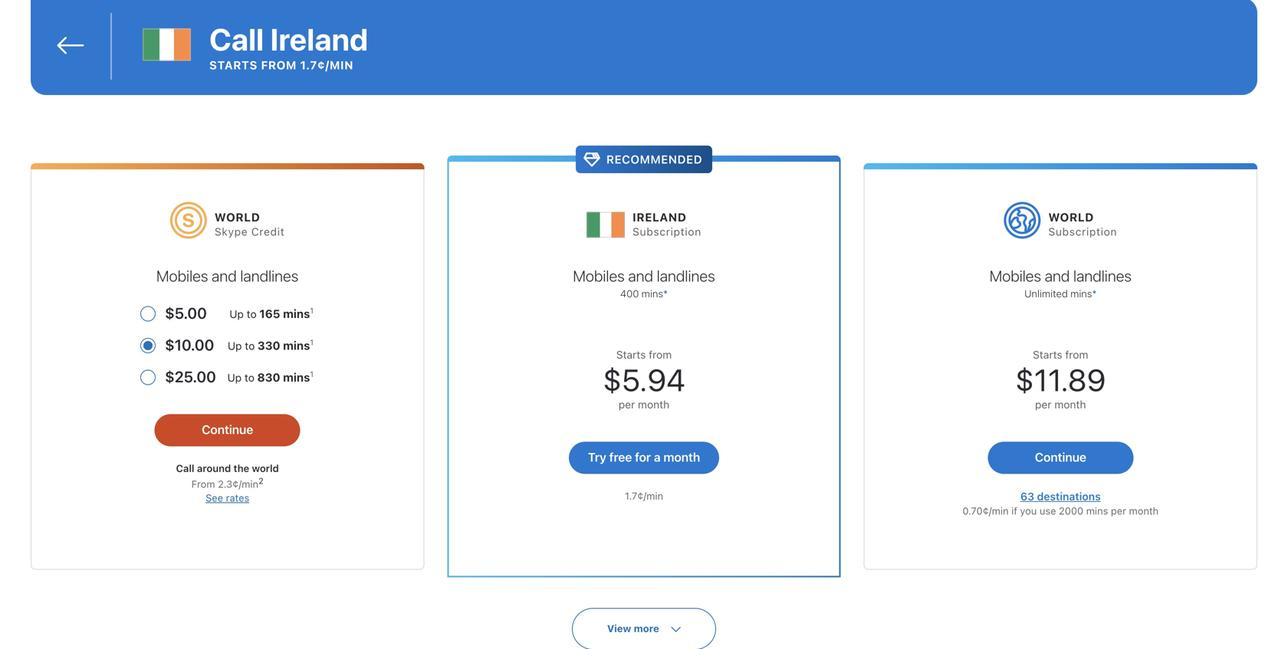 Task type: locate. For each thing, give the bounding box(es) containing it.
330
[[258, 339, 280, 353]]

none radio $10.00 up to 330 mins
[[140, 328, 315, 360]]

1 1 from the top
[[310, 307, 314, 315]]

3 1 from the top
[[310, 370, 314, 379]]

to inside up to 330 mins 1
[[245, 340, 255, 353]]

1 vertical spatial continue
[[1035, 450, 1087, 465]]

mobiles for $5.94
[[573, 267, 625, 285]]

starts from $11.89 per month
[[1016, 349, 1106, 411]]

1 link right 330
[[310, 338, 314, 347]]

see
[[206, 492, 223, 504]]

mins inside up to 165 mins 1
[[283, 307, 310, 321]]

view
[[607, 623, 631, 635]]

mobiles up $5.00
[[156, 267, 208, 285]]

to
[[247, 308, 257, 321], [245, 340, 255, 353], [245, 372, 255, 384]]

1 none radio from the top
[[140, 328, 315, 360]]

0 horizontal spatial landlines
[[240, 267, 299, 285]]

0 horizontal spatial starts
[[209, 58, 258, 72]]

1 horizontal spatial subscription
[[1049, 226, 1118, 238]]

1 horizontal spatial ireland
[[633, 211, 687, 224]]

0 horizontal spatial ireland image
[[143, 21, 191, 69]]

landlines up up to 165 mins 1
[[240, 267, 299, 285]]

up to 165 mins 1
[[230, 307, 314, 321]]

to inside up to 165 mins 1
[[247, 308, 257, 321]]

call inside the call around the world from 2.3¢/min 2 see rates
[[176, 463, 194, 475]]

and
[[212, 267, 237, 285], [628, 267, 653, 285], [1045, 267, 1070, 285]]

None radio
[[140, 328, 315, 360], [140, 360, 315, 392]]

to left 830
[[245, 372, 255, 384]]

to for $5.00
[[247, 308, 257, 321]]

2 horizontal spatial from
[[1066, 349, 1089, 361]]

1 horizontal spatial per
[[1035, 399, 1052, 411]]

0 vertical spatial ireland
[[270, 21, 368, 57]]

view more
[[607, 623, 659, 635]]

mins right 2000
[[1087, 505, 1109, 517]]

none radio containing $25.00
[[140, 360, 315, 392]]

* inside mobiles and landlines unlimited mins *
[[1093, 288, 1097, 300]]

mobiles inside mobiles and landlines 400 mins *
[[573, 267, 625, 285]]

1 1 link from the top
[[310, 307, 314, 315]]

rates
[[226, 492, 249, 504]]

month down $11.89
[[1055, 399, 1086, 411]]

and up unlimited
[[1045, 267, 1070, 285]]

1 vertical spatial 1 link
[[310, 338, 314, 347]]

ireland image for call
[[143, 21, 191, 69]]

1 horizontal spatial continue link
[[988, 442, 1134, 475]]

3 landlines from the left
[[1074, 267, 1132, 285]]

month for $11.89
[[1055, 399, 1086, 411]]

1 horizontal spatial 1.7¢/min
[[625, 491, 663, 502]]

mobiles up 400 at the left of the page
[[573, 267, 625, 285]]

up inside up to 330 mins 1
[[228, 340, 242, 353]]

landlines
[[240, 267, 299, 285], [657, 267, 715, 285], [1074, 267, 1132, 285]]

call inside call ireland starts from 1.7¢/min
[[209, 21, 264, 57]]

subscription up mobiles and landlines unlimited mins *
[[1049, 226, 1118, 238]]

3 mobiles from the left
[[990, 267, 1042, 285]]

to inside up to 830 mins 1
[[245, 372, 255, 384]]

per inside starts from $11.89 per month
[[1035, 399, 1052, 411]]

none radio containing $10.00
[[140, 328, 315, 360]]

0 horizontal spatial and
[[212, 267, 237, 285]]

2 none radio from the top
[[140, 360, 315, 392]]

1 link inside the $5.00 up to 165 mins element
[[310, 307, 314, 315]]

per down $11.89
[[1035, 399, 1052, 411]]

month for $5.94
[[638, 399, 670, 411]]

$10.00 up to 330 mins element
[[165, 328, 315, 360]]

2 * link from the left
[[1093, 288, 1097, 300]]

continue up 63 destinations button
[[1035, 450, 1087, 465]]

* inside mobiles and landlines 400 mins *
[[663, 288, 668, 300]]

0 horizontal spatial mobiles
[[156, 267, 208, 285]]

0 vertical spatial 1.7¢/min
[[300, 58, 354, 72]]

1 horizontal spatial continue
[[1035, 450, 1087, 465]]

none radio $25.00 up to 830 mins
[[140, 360, 315, 392]]

2 horizontal spatial starts
[[1033, 349, 1063, 361]]

0 horizontal spatial continue
[[202, 423, 253, 437]]

1 mobiles from the left
[[156, 267, 208, 285]]

1
[[310, 307, 314, 315], [310, 338, 314, 347], [310, 370, 314, 379]]

2 1 link from the top
[[310, 338, 314, 347]]

skype
[[215, 226, 248, 238]]

1 link inside $10.00 up to 330 mins element
[[310, 338, 314, 347]]

1 vertical spatial to
[[245, 340, 255, 353]]

to left 330
[[245, 340, 255, 353]]

* for $11.89
[[1093, 288, 1097, 300]]

subscription
[[633, 226, 702, 238], [1049, 226, 1118, 238]]

see rates button
[[206, 492, 249, 504]]

starts inside starts from $5.94 per month
[[616, 349, 646, 361]]

0 vertical spatial continue
[[202, 423, 253, 437]]

from inside call ireland starts from 1.7¢/min
[[261, 58, 297, 72]]

starts
[[209, 58, 258, 72], [616, 349, 646, 361], [1033, 349, 1063, 361]]

0 vertical spatial 1
[[310, 307, 314, 315]]

from
[[191, 479, 215, 490]]

landlines inside mobiles and landlines unlimited mins *
[[1074, 267, 1132, 285]]

world subscription
[[1049, 211, 1118, 238]]

per for $5.94
[[619, 399, 635, 411]]

up up $25.00 up to 830 mins element
[[228, 340, 242, 353]]

0 horizontal spatial from
[[261, 58, 297, 72]]

1.7¢/min
[[300, 58, 354, 72], [625, 491, 663, 502]]

per down $5.94
[[619, 399, 635, 411]]

world up skype
[[215, 211, 260, 224]]

1 horizontal spatial starts
[[616, 349, 646, 361]]

up inside up to 165 mins 1
[[230, 308, 244, 321]]

2 horizontal spatial landlines
[[1074, 267, 1132, 285]]

ireland inside ireland subscription
[[633, 211, 687, 224]]

0 vertical spatial call
[[209, 21, 264, 57]]

0 horizontal spatial subscription
[[633, 226, 702, 238]]

2000
[[1059, 505, 1084, 517]]

continue link up 63 destinations button
[[988, 442, 1134, 475]]

ireland image
[[143, 21, 191, 69], [587, 199, 625, 245]]

world inside world subscription
[[1049, 211, 1094, 224]]

month inside try free for a month "link"
[[664, 450, 700, 465]]

ireland image for ireland
[[587, 199, 625, 245]]

world
[[252, 463, 279, 475]]

2 vertical spatial 1 link
[[310, 370, 314, 379]]

1 link for $10.00
[[310, 338, 314, 347]]

400
[[620, 288, 639, 300]]

3 and from the left
[[1045, 267, 1070, 285]]

and inside mobiles and landlines unlimited mins *
[[1045, 267, 1070, 285]]

mobiles
[[156, 267, 208, 285], [573, 267, 625, 285], [990, 267, 1042, 285]]

2 * from the left
[[1093, 288, 1097, 300]]

landlines inside mobiles and landlines 400 mins *
[[657, 267, 715, 285]]

mobiles for $11.89
[[990, 267, 1042, 285]]

call for ireland
[[209, 21, 264, 57]]

63 destinations 0.70¢/min if you use 2000 mins per month
[[963, 491, 1159, 517]]

2 landlines from the left
[[657, 267, 715, 285]]

subscription for $11.89
[[1049, 226, 1118, 238]]

$5.94
[[603, 362, 685, 398]]

mins
[[642, 288, 663, 300], [1071, 288, 1093, 300], [283, 307, 310, 321], [283, 339, 310, 353], [283, 371, 310, 384], [1087, 505, 1109, 517]]

world
[[215, 211, 260, 224], [1049, 211, 1094, 224]]

destinations
[[1037, 491, 1101, 503]]

*
[[663, 288, 668, 300], [1093, 288, 1097, 300]]

month inside starts from $5.94 per month
[[638, 399, 670, 411]]

mins right 830
[[283, 371, 310, 384]]

to left 165
[[247, 308, 257, 321]]

1 horizontal spatial mobiles
[[573, 267, 625, 285]]

2 vertical spatial up
[[227, 372, 242, 384]]

2.3¢/min
[[218, 479, 259, 490]]

2 and from the left
[[628, 267, 653, 285]]

mobiles and landlines 400 mins *
[[573, 267, 715, 300]]

1 link
[[310, 307, 314, 315], [310, 338, 314, 347], [310, 370, 314, 379]]

1 vertical spatial 1
[[310, 338, 314, 347]]

and up 400 at the left of the page
[[628, 267, 653, 285]]

starts inside call ireland starts from 1.7¢/min
[[209, 58, 258, 72]]

* link
[[663, 288, 668, 300], [1093, 288, 1097, 300]]

1 horizontal spatial landlines
[[657, 267, 715, 285]]

up inside up to 830 mins 1
[[227, 372, 242, 384]]

1 horizontal spatial *
[[1093, 288, 1097, 300]]

2 world from the left
[[1049, 211, 1094, 224]]

continue link
[[155, 415, 300, 447], [988, 442, 1134, 475]]

up to 830 mins 1
[[227, 370, 314, 384]]

2 horizontal spatial mobiles
[[990, 267, 1042, 285]]

from inside starts from $5.94 per month
[[649, 349, 672, 361]]

starts from $5.94 per month
[[603, 349, 685, 411]]

subscription up mobiles and landlines 400 mins *
[[633, 226, 702, 238]]

1 horizontal spatial ireland image
[[587, 199, 625, 245]]

try
[[588, 450, 607, 465]]

1 vertical spatial ireland
[[633, 211, 687, 224]]

month right a
[[664, 450, 700, 465]]

0 vertical spatial 1 link
[[310, 307, 314, 315]]

2 horizontal spatial and
[[1045, 267, 1070, 285]]

continue
[[202, 423, 253, 437], [1035, 450, 1087, 465]]

1 link right 165
[[310, 307, 314, 315]]

1 vertical spatial 1.7¢/min
[[625, 491, 663, 502]]

mobiles up unlimited
[[990, 267, 1042, 285]]

up left 830
[[227, 372, 242, 384]]

mins inside up to 330 mins 1
[[283, 339, 310, 353]]

1 right 165
[[310, 307, 314, 315]]

per right 2000
[[1111, 505, 1127, 517]]

0 vertical spatial ireland image
[[143, 21, 191, 69]]

0 horizontal spatial * link
[[663, 288, 668, 300]]

0.70¢/min
[[963, 505, 1009, 517]]

1 horizontal spatial call
[[209, 21, 264, 57]]

mins right 400 at the left of the page
[[642, 288, 663, 300]]

from
[[261, 58, 297, 72], [649, 349, 672, 361], [1066, 349, 1089, 361]]

mobiles inside mobiles and landlines unlimited mins *
[[990, 267, 1042, 285]]

per
[[619, 399, 635, 411], [1035, 399, 1052, 411], [1111, 505, 1127, 517]]

the
[[234, 463, 249, 475]]

0 horizontal spatial call
[[176, 463, 194, 475]]

from inside starts from $11.89 per month
[[1066, 349, 1089, 361]]

1 horizontal spatial from
[[649, 349, 672, 361]]

1 link inside $25.00 up to 830 mins element
[[310, 370, 314, 379]]

a
[[654, 450, 661, 465]]

2 mobiles from the left
[[573, 267, 625, 285]]

1 world from the left
[[215, 211, 260, 224]]

1 vertical spatial call
[[176, 463, 194, 475]]

3 1 link from the top
[[310, 370, 314, 379]]

1 inside up to 330 mins 1
[[310, 338, 314, 347]]

0 horizontal spatial world
[[215, 211, 260, 224]]

2 subscription from the left
[[1049, 226, 1118, 238]]

1 vertical spatial up
[[228, 340, 242, 353]]

mins inside 63 destinations 0.70¢/min if you use 2000 mins per month
[[1087, 505, 1109, 517]]

month right 2000
[[1129, 505, 1159, 517]]

1 right 330
[[310, 338, 314, 347]]

ireland
[[270, 21, 368, 57], [633, 211, 687, 224]]

1 horizontal spatial * link
[[1093, 288, 1097, 300]]

call
[[209, 21, 264, 57], [176, 463, 194, 475]]

2 horizontal spatial per
[[1111, 505, 1127, 517]]

world inside world skype credit
[[215, 211, 260, 224]]

landlines down ireland subscription
[[657, 267, 715, 285]]

world for world subscription
[[1049, 211, 1094, 224]]

more
[[634, 623, 659, 635]]

per inside starts from $5.94 per month
[[619, 399, 635, 411]]

2 vertical spatial to
[[245, 372, 255, 384]]

2 1 from the top
[[310, 338, 314, 347]]

0 horizontal spatial 1.7¢/min
[[300, 58, 354, 72]]

1 vertical spatial ireland image
[[587, 199, 625, 245]]

per inside 63 destinations 0.70¢/min if you use 2000 mins per month
[[1111, 505, 1127, 517]]

1 inside up to 165 mins 1
[[310, 307, 314, 315]]

* link right 400 at the left of the page
[[663, 288, 668, 300]]

1 * link from the left
[[663, 288, 668, 300]]

* right 400 at the left of the page
[[663, 288, 668, 300]]

2 vertical spatial 1
[[310, 370, 314, 379]]

month inside starts from $11.89 per month
[[1055, 399, 1086, 411]]

1 * from the left
[[663, 288, 668, 300]]

mins right 165
[[283, 307, 310, 321]]

continue link up around
[[155, 415, 300, 447]]

1 right 830
[[310, 370, 314, 379]]

0 horizontal spatial *
[[663, 288, 668, 300]]

view more button
[[572, 609, 716, 650]]

world up mobiles and landlines unlimited mins *
[[1049, 211, 1094, 224]]

continue up around
[[202, 423, 253, 437]]

month down $5.94
[[638, 399, 670, 411]]

* link right unlimited
[[1093, 288, 1097, 300]]

0 vertical spatial to
[[247, 308, 257, 321]]

and inside mobiles and landlines 400 mins *
[[628, 267, 653, 285]]

landlines down world subscription
[[1074, 267, 1132, 285]]

0 vertical spatial up
[[230, 308, 244, 321]]

0 horizontal spatial continue link
[[155, 415, 300, 447]]

* right unlimited
[[1093, 288, 1097, 300]]

up
[[230, 308, 244, 321], [228, 340, 242, 353], [227, 372, 242, 384]]

and up the $5.00 up to 165 mins element
[[212, 267, 237, 285]]

mins right unlimited
[[1071, 288, 1093, 300]]

165
[[259, 307, 280, 321]]

1 horizontal spatial world
[[1049, 211, 1094, 224]]

None radio
[[140, 296, 315, 328]]

mins right 330
[[283, 339, 310, 353]]

month
[[638, 399, 670, 411], [1055, 399, 1086, 411], [664, 450, 700, 465], [1129, 505, 1159, 517]]

1 landlines from the left
[[240, 267, 299, 285]]

1 subscription from the left
[[633, 226, 702, 238]]

continue link for world subscription
[[988, 442, 1134, 475]]

1 horizontal spatial and
[[628, 267, 653, 285]]

0 horizontal spatial per
[[619, 399, 635, 411]]

1 link right 830
[[310, 370, 314, 379]]

1 inside up to 830 mins 1
[[310, 370, 314, 379]]

starts inside starts from $11.89 per month
[[1033, 349, 1063, 361]]

up up $10.00 up to 330 mins element
[[230, 308, 244, 321]]

0 horizontal spatial ireland
[[270, 21, 368, 57]]



Task type: describe. For each thing, give the bounding box(es) containing it.
2 link
[[259, 476, 264, 486]]

mins inside up to 830 mins 1
[[283, 371, 310, 384]]

up to 330 mins 1
[[228, 338, 314, 353]]

830
[[257, 371, 280, 384]]

* for $5.94
[[663, 288, 668, 300]]

landlines for $5.94
[[657, 267, 715, 285]]

and for $5.94
[[628, 267, 653, 285]]

continue link for world skype credit
[[155, 415, 300, 447]]

$5.00
[[165, 304, 207, 322]]

back to international subscriptions image
[[55, 31, 86, 62]]

63 destinations button
[[1021, 491, 1101, 503]]

mobiles and landlines unlimited mins *
[[990, 267, 1132, 300]]

world for world skype credit
[[215, 211, 260, 224]]

recommended
[[607, 153, 703, 166]]

* link for $5.94
[[663, 288, 668, 300]]

mobiles and landlines
[[156, 267, 299, 285]]

$25.00
[[165, 368, 216, 386]]

unlimited
[[1025, 288, 1068, 300]]

starts for $11.89
[[1033, 349, 1063, 361]]

and for $11.89
[[1045, 267, 1070, 285]]

if
[[1012, 505, 1018, 517]]

1 and from the left
[[212, 267, 237, 285]]

per for $11.89
[[1035, 399, 1052, 411]]

1.7¢/min inside call ireland starts from 1.7¢/min
[[300, 58, 354, 72]]

$10.00
[[165, 336, 214, 354]]

month inside 63 destinations 0.70¢/min if you use 2000 mins per month
[[1129, 505, 1159, 517]]

starts for $5.94
[[616, 349, 646, 361]]

* link for $11.89
[[1093, 288, 1097, 300]]

$25.00 up to 830 mins element
[[165, 360, 315, 392]]

63
[[1021, 491, 1035, 503]]

around
[[197, 463, 231, 475]]

ireland inside call ireland starts from 1.7¢/min
[[270, 21, 368, 57]]

for
[[635, 450, 651, 465]]

1 link for $25.00
[[310, 370, 314, 379]]

continue for world subscription
[[1035, 450, 1087, 465]]

up for $5.00
[[230, 308, 244, 321]]

try free for a month link
[[569, 442, 720, 475]]

up for $25.00
[[227, 372, 242, 384]]

from for $5.94
[[649, 349, 672, 361]]

mins inside mobiles and landlines unlimited mins *
[[1071, 288, 1093, 300]]

none radio containing $5.00
[[140, 296, 315, 328]]

month for for
[[664, 450, 700, 465]]

from for $11.89
[[1066, 349, 1089, 361]]

free
[[609, 450, 632, 465]]

$11.89
[[1016, 362, 1106, 398]]

mobiles and landlines option group
[[140, 296, 315, 392]]

credit
[[251, 226, 285, 238]]

1 for $5.00
[[310, 307, 314, 315]]

use
[[1040, 505, 1056, 517]]

to for $10.00
[[245, 340, 255, 353]]

subscription for $5.94
[[633, 226, 702, 238]]

1 link for $5.00
[[310, 307, 314, 315]]

world skype credit
[[215, 211, 285, 238]]

1 for $10.00
[[310, 338, 314, 347]]

call ireland starts from 1.7¢/min
[[209, 21, 368, 72]]

call for around
[[176, 463, 194, 475]]

you
[[1020, 505, 1037, 517]]

up for $10.00
[[228, 340, 242, 353]]

1 for $25.00
[[310, 370, 314, 379]]

mins inside mobiles and landlines 400 mins *
[[642, 288, 663, 300]]

2
[[259, 476, 264, 486]]

$5.00 up to 165 mins element
[[165, 296, 315, 328]]

ireland subscription
[[633, 211, 702, 238]]

try free for a month
[[588, 450, 700, 465]]

call around the world from 2.3¢/min 2 see rates
[[176, 463, 279, 504]]

continue for world skype credit
[[202, 423, 253, 437]]

landlines for $11.89
[[1074, 267, 1132, 285]]

to for $25.00
[[245, 372, 255, 384]]



Task type: vqa. For each thing, say whether or not it's contained in the screenshot.
829- within the 2 5 4 8 2 9 5 4 5 2 Element
no



